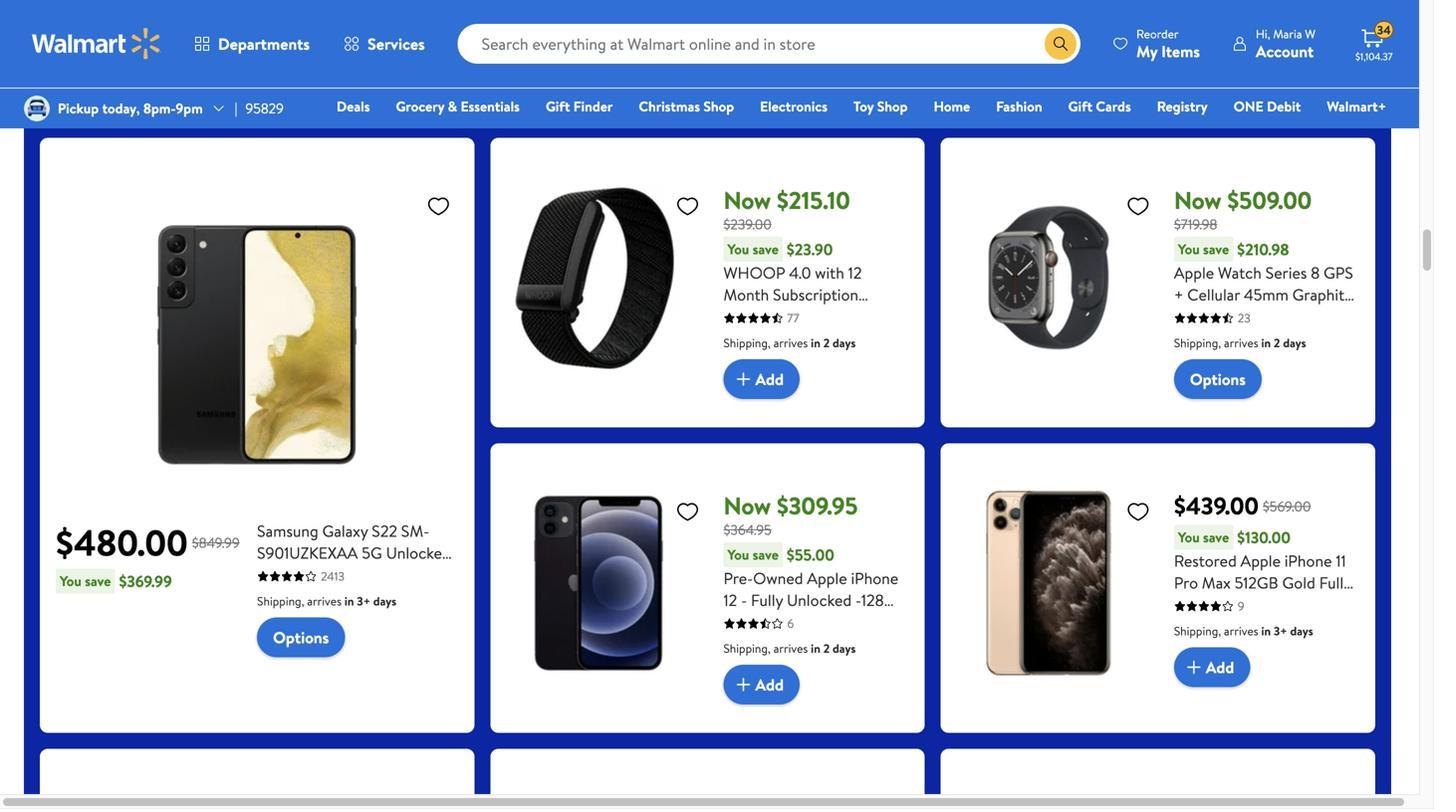 Task type: locate. For each thing, give the bounding box(es) containing it.
12 inside now $309.95 $364.95 you save $55.00 pre-owned apple iphone 12 - fully unlocked -128 gb black (refurbished:good)
[[724, 590, 737, 612]]

monitoring,
[[807, 350, 887, 372]]

shipping,
[[724, 12, 771, 28], [273, 29, 320, 46], [724, 335, 771, 352], [1174, 335, 1221, 352], [257, 593, 304, 610], [1174, 623, 1221, 640], [724, 641, 771, 658]]

1 horizontal spatial group
[[506, 766, 909, 810]]

& right fitness
[[898, 306, 908, 328]]

registry
[[1157, 97, 1208, 116]]

shipping, up 95829
[[273, 29, 320, 46]]

1 horizontal spatial 3+
[[1274, 623, 1288, 640]]

apple down '$130.00'
[[1241, 550, 1281, 572]]

gift left finder
[[546, 97, 570, 116]]

0 vertical spatial &
[[448, 97, 457, 116]]

8pm-
[[143, 99, 176, 118]]

shipping, arrives in 3+ days down the 9
[[1174, 623, 1314, 640]]

shop
[[704, 97, 734, 116], [877, 97, 908, 116]]

add to favorites list, restored apple iphone 11 pro max 512gb gold fully unlocked (refurbished) image
[[1126, 500, 1150, 525]]

add up optimization,
[[756, 368, 784, 390]]

search icon image
[[1053, 36, 1069, 52]]

shipping, down pro on the right
[[1174, 623, 1221, 640]]

unlocked down restored
[[1174, 594, 1239, 616]]

4.0
[[789, 262, 811, 284]]

1 vertical spatial 12
[[724, 590, 737, 612]]

group
[[56, 766, 459, 810], [506, 766, 909, 810], [957, 766, 1360, 810]]

1 horizontal spatial fully
[[1320, 572, 1352, 594]]

2 for now $309.95
[[824, 641, 830, 658]]

1 vertical spatial &
[[898, 306, 908, 328]]

0 horizontal spatial gift
[[546, 97, 570, 116]]

$569.00
[[1263, 497, 1311, 516]]

2 for now $509.00
[[1274, 335, 1280, 352]]

add to cart image
[[732, 44, 756, 68], [732, 368, 756, 392], [1182, 656, 1206, 680], [732, 673, 756, 697]]

save down $480.00
[[85, 572, 111, 591]]

pre-
[[724, 568, 753, 590]]

add to cart image up optimization,
[[732, 368, 756, 392]]

gift inside 'link'
[[546, 97, 570, 116]]

fully right gb on the bottom
[[751, 590, 783, 612]]

shipping, up electronics link
[[724, 12, 771, 28]]

1 horizontal spatial unlocked
[[787, 590, 852, 612]]

pickup
[[58, 99, 99, 118]]

services button
[[327, 20, 442, 68]]

Walmart Site-Wide search field
[[458, 24, 1081, 64]]

1 vertical spatial black
[[749, 612, 786, 634]]

add down max
[[1206, 657, 1235, 679]]

1 shop from the left
[[704, 97, 734, 116]]

wearable
[[724, 306, 788, 328]]

save for $215.10
[[753, 240, 779, 259]]

samsung galaxy s22 sm- s901uzkexaa 5g unlocked cell phone 6.1" phantom black 256gb 8gb ram
[[257, 521, 451, 608]]

apple inside "now $509.00 $719.98 you save $210.98 apple watch series 8 gps + cellular 45mm graphite stainless steel case with midnight sport band - s/m"
[[1174, 262, 1214, 284]]

you for now $509.00
[[1178, 240, 1200, 259]]

& right grocery
[[448, 97, 457, 116]]

add to cart image down pro on the right
[[1182, 656, 1206, 680]]

arrives down the 9
[[1224, 623, 1259, 640]]

0 horizontal spatial fully
[[751, 590, 783, 612]]

2 horizontal spatial unlocked
[[1174, 594, 1239, 616]]

you down $480.00
[[60, 572, 82, 591]]

options for top options link
[[1174, 16, 1230, 37]]

3+ down (refurbished)
[[1274, 623, 1288, 640]]

| 95829
[[235, 99, 284, 118]]

1 horizontal spatial apple
[[1174, 262, 1214, 284]]

watch
[[1218, 262, 1262, 284]]

reorder my items
[[1137, 25, 1200, 62]]

fashion link
[[987, 96, 1051, 117]]

8
[[1311, 262, 1320, 284]]

2 shop from the left
[[877, 97, 908, 116]]

- up (refurbished:good)
[[856, 590, 861, 612]]

toy shop
[[854, 97, 908, 116]]

you inside "now $509.00 $719.98 you save $210.98 apple watch series 8 gps + cellular 45mm graphite stainless steel case with midnight sport band - s/m"
[[1178, 240, 1200, 259]]

samsung
[[257, 521, 319, 542]]

save
[[753, 240, 779, 259], [1203, 240, 1229, 259], [1203, 528, 1229, 547], [753, 545, 779, 565], [85, 572, 111, 591]]

add button
[[724, 36, 800, 76], [724, 360, 800, 400], [1174, 648, 1251, 688], [724, 666, 800, 705]]

unlocked inside now $309.95 $364.95 you save $55.00 pre-owned apple iphone 12 - fully unlocked -128 gb black (refurbished:good)
[[787, 590, 852, 612]]

you down $239.00
[[728, 240, 749, 259]]

add to cart image down (refurbished:good)
[[732, 673, 756, 697]]

shipping, arrives in 3+ days down 2413
[[257, 593, 397, 610]]

0 horizontal spatial 12
[[724, 590, 737, 612]]

shipping, arrives in 2 days
[[724, 12, 856, 28], [273, 29, 405, 46], [724, 335, 856, 352], [1174, 335, 1307, 352], [724, 641, 856, 658]]

you up restored
[[1178, 528, 1200, 547]]

1 group from the left
[[56, 766, 459, 810]]

days
[[833, 12, 856, 28], [382, 29, 405, 46], [833, 335, 856, 352], [1283, 335, 1307, 352], [373, 593, 397, 610], [1290, 623, 1314, 640], [833, 641, 856, 658]]

arrives down 6
[[774, 641, 808, 658]]

add button down the 9
[[1174, 648, 1251, 688]]

departments button
[[177, 20, 327, 68]]

3+ down 6.1"
[[357, 593, 370, 610]]

shipping, arrives in 2 days up electronics link
[[724, 12, 856, 28]]

wellness
[[844, 437, 903, 459]]

0 horizontal spatial apple
[[807, 568, 847, 590]]

home link
[[925, 96, 979, 117]]

with right case
[[1313, 306, 1343, 328]]

gold
[[1283, 572, 1316, 594]]

add button for $439.00
[[1174, 648, 1251, 688]]

2 vertical spatial options
[[273, 627, 329, 649]]

toy shop link
[[845, 96, 917, 117]]

0 horizontal spatial shipping, arrives in 3+ days
[[257, 593, 397, 610]]

0 horizontal spatial with
[[815, 262, 845, 284]]

shipping, arrives in 2 days down 23 in the right of the page
[[1174, 335, 1307, 352]]

christmas shop
[[639, 97, 734, 116]]

hi,
[[1256, 25, 1271, 42]]

1 gift from the left
[[546, 97, 570, 116]]

options up the items on the right top
[[1174, 16, 1230, 37]]

options link down midnight
[[1174, 360, 1262, 400]]

shop for christmas shop
[[704, 97, 734, 116]]

0 horizontal spatial unlocked
[[386, 542, 451, 564]]

save up restored
[[1203, 528, 1229, 547]]

add button for now $215.10
[[724, 360, 800, 400]]

save down $719.98
[[1203, 240, 1229, 259]]

tracker
[[780, 328, 830, 350]]

fully inside now $309.95 $364.95 you save $55.00 pre-owned apple iphone 12 - fully unlocked -128 gb black (refurbished:good)
[[751, 590, 783, 612]]

now $215.10 $239.00 you save $23.90 whoop 4.0 with 12 month subscription wearable health, fitness & activity tracker continuous monitoring, performance optimization, heart rate tracking  improve sleep, strain, recovery, wellness
[[724, 184, 908, 459]]

1 vertical spatial options
[[1190, 369, 1246, 391]]

midnight
[[1174, 328, 1236, 350]]

black inside now $309.95 $364.95 you save $55.00 pre-owned apple iphone 12 - fully unlocked -128 gb black (refurbished:good)
[[749, 612, 786, 634]]

toy
[[854, 97, 874, 116]]

shipping, down "stainless"
[[1174, 335, 1221, 352]]

performance
[[724, 372, 814, 394]]

owned
[[753, 568, 803, 590]]

- left owned
[[741, 590, 747, 612]]

unlocked up 6
[[787, 590, 852, 612]]

save inside now $215.10 $239.00 you save $23.90 whoop 4.0 with 12 month subscription wearable health, fitness & activity tracker continuous monitoring, performance optimization, heart rate tracking  improve sleep, strain, recovery, wellness
[[753, 240, 779, 259]]

you down $719.98
[[1178, 240, 1200, 259]]

add
[[756, 45, 784, 67], [756, 368, 784, 390], [1206, 657, 1235, 679], [756, 674, 784, 696]]

fully right gold
[[1320, 572, 1352, 594]]

+
[[1174, 284, 1184, 306]]

1 vertical spatial with
[[1313, 306, 1343, 328]]

save inside you save $369.99
[[85, 572, 111, 591]]

save up owned
[[753, 545, 779, 565]]

6.1"
[[336, 564, 358, 586]]

health,
[[791, 306, 841, 328]]

subscription
[[773, 284, 859, 306]]

(refurbished)
[[1243, 594, 1337, 616]]

options down "256gb"
[[273, 627, 329, 649]]

$369.99
[[119, 571, 172, 593]]

with
[[815, 262, 845, 284], [1313, 306, 1343, 328]]

arrives down 2413
[[307, 593, 342, 610]]

1 horizontal spatial with
[[1313, 306, 1343, 328]]

phone
[[288, 564, 332, 586]]

options link
[[1158, 7, 1246, 46], [1174, 360, 1262, 400], [257, 618, 345, 658]]

arrives up electronics link
[[774, 12, 808, 28]]

1 vertical spatial 3+
[[1274, 623, 1288, 640]]

now down strain,
[[724, 490, 771, 523]]

save for $309.95
[[753, 545, 779, 565]]

options link right the my at top right
[[1158, 7, 1246, 46]]

1 horizontal spatial shop
[[877, 97, 908, 116]]

you up pre-
[[728, 545, 749, 565]]

0 vertical spatial shipping, arrives in 3+ days
[[257, 593, 397, 610]]

11
[[1336, 550, 1346, 572]]

pickup today, 8pm-9pm
[[58, 99, 203, 118]]

add to favorites list, samsung galaxy s22 sm-s901uzkexaa 5g unlocked cell phone 6.1" phantom black 256gb 8gb ram image
[[427, 194, 451, 219]]

arrives down '77'
[[774, 335, 808, 352]]

2 gift from the left
[[1068, 97, 1093, 116]]

gift left cards
[[1068, 97, 1093, 116]]

 image
[[24, 96, 50, 122]]

add to favorites list, whoop 4.0 with 12 month subscription  wearable health, fitness & activity tracker  continuous monitoring, performance optimization, heart rate tracking  improve sleep, strain, recovery, wellness image
[[676, 194, 700, 219]]

add button down 'activity'
[[724, 360, 800, 400]]

steel
[[1237, 306, 1272, 328]]

now for now $509.00
[[1174, 184, 1222, 217]]

pro
[[1174, 572, 1198, 594]]

1 horizontal spatial 12
[[848, 262, 862, 284]]

you for now $215.10
[[728, 240, 749, 259]]

save up the whoop in the top right of the page
[[753, 240, 779, 259]]

iphone
[[1285, 550, 1332, 572], [851, 568, 899, 590]]

|
[[235, 99, 238, 118]]

12 left owned
[[724, 590, 737, 612]]

galaxy
[[322, 521, 368, 542]]

add to cart image up electronics link
[[732, 44, 756, 68]]

0 vertical spatial with
[[815, 262, 845, 284]]

now right "add to favorites list, apple watch series 8 gps + cellular 45mm graphite stainless steel case with midnight sport band - s/m" image
[[1174, 184, 1222, 217]]

unlocked
[[386, 542, 451, 564], [787, 590, 852, 612], [1174, 594, 1239, 616]]

0 horizontal spatial black
[[257, 586, 294, 608]]

$439.00
[[1174, 490, 1259, 523]]

shop for toy shop
[[877, 97, 908, 116]]

you save $130.00 restored apple iphone 11 pro max 512gb gold fully unlocked (refurbished)
[[1174, 527, 1352, 616]]

1 horizontal spatial black
[[749, 612, 786, 634]]

now inside now $215.10 $239.00 you save $23.90 whoop 4.0 with 12 month subscription wearable health, fitness & activity tracker continuous monitoring, performance optimization, heart rate tracking  improve sleep, strain, recovery, wellness
[[724, 184, 771, 217]]

now inside now $309.95 $364.95 you save $55.00 pre-owned apple iphone 12 - fully unlocked -128 gb black (refurbished:good)
[[724, 490, 771, 523]]

options link down "256gb"
[[257, 618, 345, 658]]

3 group from the left
[[957, 766, 1360, 810]]

apple up "stainless"
[[1174, 262, 1214, 284]]

2 horizontal spatial group
[[957, 766, 1360, 810]]

arrives down 23 in the right of the page
[[1224, 335, 1259, 352]]

you inside now $309.95 $364.95 you save $55.00 pre-owned apple iphone 12 - fully unlocked -128 gb black (refurbished:good)
[[728, 545, 749, 565]]

now for now $309.95
[[724, 490, 771, 523]]

with inside "now $509.00 $719.98 you save $210.98 apple watch series 8 gps + cellular 45mm graphite stainless steel case with midnight sport band - s/m"
[[1313, 306, 1343, 328]]

with right 4.0
[[815, 262, 845, 284]]

add for now $309.95
[[756, 674, 784, 696]]

apple down the $55.00
[[807, 568, 847, 590]]

apple
[[1174, 262, 1214, 284], [1241, 550, 1281, 572], [807, 568, 847, 590]]

now
[[724, 184, 771, 217], [1174, 184, 1222, 217], [724, 490, 771, 523]]

1 horizontal spatial iphone
[[1285, 550, 1332, 572]]

black left "256gb"
[[257, 586, 294, 608]]

unlocked right 5g
[[386, 542, 451, 564]]

now inside "now $509.00 $719.98 you save $210.98 apple watch series 8 gps + cellular 45mm graphite stainless steel case with midnight sport band - s/m"
[[1174, 184, 1222, 217]]

0 vertical spatial black
[[257, 586, 294, 608]]

iphone down "$309.95" at the bottom right of page
[[851, 568, 899, 590]]

shop right the christmas
[[704, 97, 734, 116]]

12 up fitness
[[848, 262, 862, 284]]

w
[[1305, 25, 1316, 42]]

black left 6
[[749, 612, 786, 634]]

0 horizontal spatial 3+
[[357, 593, 370, 610]]

ram
[[384, 586, 418, 608]]

add down (refurbished:good)
[[756, 674, 784, 696]]

shop right 'toy'
[[877, 97, 908, 116]]

0 horizontal spatial iphone
[[851, 568, 899, 590]]

0 horizontal spatial shop
[[704, 97, 734, 116]]

save inside now $309.95 $364.95 you save $55.00 pre-owned apple iphone 12 - fully unlocked -128 gb black (refurbished:good)
[[753, 545, 779, 565]]

iphone left 11
[[1285, 550, 1332, 572]]

options down midnight
[[1190, 369, 1246, 391]]

add for $439.00
[[1206, 657, 1235, 679]]

services
[[368, 33, 425, 55]]

sport
[[1240, 328, 1278, 350]]

you inside now $215.10 $239.00 you save $23.90 whoop 4.0 with 12 month subscription wearable health, fitness & activity tracker continuous monitoring, performance optimization, heart rate tracking  improve sleep, strain, recovery, wellness
[[728, 240, 749, 259]]

fully
[[1320, 572, 1352, 594], [751, 590, 783, 612]]

walmart+
[[1327, 97, 1387, 116]]

save for $509.00
[[1203, 240, 1229, 259]]

2 horizontal spatial -
[[1320, 328, 1326, 350]]

add button down (refurbished:good)
[[724, 666, 800, 705]]

23
[[1238, 310, 1251, 327]]

0 vertical spatial options
[[1174, 16, 1230, 37]]

gift for gift cards
[[1068, 97, 1093, 116]]

1 horizontal spatial &
[[898, 306, 908, 328]]

shipping, arrives in 2 days down 6
[[724, 641, 856, 658]]

- left s/m
[[1320, 328, 1326, 350]]

save inside "now $509.00 $719.98 you save $210.98 apple watch series 8 gps + cellular 45mm graphite stainless steel case with midnight sport band - s/m"
[[1203, 240, 1229, 259]]

shipping, arrives in 2 days down '77'
[[724, 335, 856, 352]]

gift for gift finder
[[546, 97, 570, 116]]

shipping, down "wearable"
[[724, 335, 771, 352]]

add to cart image for now $215.10
[[732, 368, 756, 392]]

0 horizontal spatial group
[[56, 766, 459, 810]]

1 horizontal spatial gift
[[1068, 97, 1093, 116]]

8gb
[[349, 586, 380, 608]]

now right add to favorites list, whoop 4.0 with 12 month subscription  wearable health, fitness & activity tracker  continuous monitoring, performance optimization, heart rate tracking  improve sleep, strain, recovery, wellness icon
[[724, 184, 771, 217]]

1 horizontal spatial shipping, arrives in 3+ days
[[1174, 623, 1314, 640]]

2 horizontal spatial apple
[[1241, 550, 1281, 572]]

0 vertical spatial 12
[[848, 262, 862, 284]]

0 horizontal spatial &
[[448, 97, 457, 116]]

1 vertical spatial shipping, arrives in 3+ days
[[1174, 623, 1314, 640]]

shipping, arrives in 2 days for now $509.00
[[1174, 335, 1307, 352]]



Task type: describe. For each thing, give the bounding box(es) containing it.
christmas shop link
[[630, 96, 743, 117]]

electronics
[[760, 97, 828, 116]]

account
[[1256, 40, 1314, 62]]

$210.98
[[1237, 239, 1290, 261]]

2 for now $215.10
[[824, 335, 830, 352]]

month
[[724, 284, 769, 306]]

1 vertical spatial options link
[[1174, 360, 1262, 400]]

2 vertical spatial options link
[[257, 618, 345, 658]]

$309.95
[[777, 490, 858, 523]]

cards
[[1096, 97, 1131, 116]]

walmart image
[[32, 28, 161, 60]]

christmas
[[639, 97, 700, 116]]

walmart+ link
[[1318, 96, 1396, 117]]

you inside you save $369.99
[[60, 572, 82, 591]]

$1,104.37
[[1356, 50, 1393, 63]]

9pm
[[176, 99, 203, 118]]

add button for now $309.95
[[724, 666, 800, 705]]

128
[[861, 590, 884, 612]]

hi, maria w account
[[1256, 25, 1316, 62]]

shipping, arrives in 2 days for now $215.10
[[724, 335, 856, 352]]

black inside samsung galaxy s22 sm- s901uzkexaa 5g unlocked cell phone 6.1" phantom black 256gb 8gb ram
[[257, 586, 294, 608]]

options for middle options link
[[1190, 369, 1246, 391]]

$55.00
[[787, 544, 835, 566]]

shipping, arrives in 2 days up deals
[[273, 29, 405, 46]]

cellular
[[1188, 284, 1240, 306]]

add up electronics link
[[756, 45, 784, 67]]

one debit
[[1234, 97, 1301, 116]]

s22
[[372, 521, 397, 542]]

gift finder
[[546, 97, 613, 116]]

0 horizontal spatial -
[[741, 590, 747, 612]]

s901uzkexaa
[[257, 542, 358, 564]]

you for now $309.95
[[728, 545, 749, 565]]

strain,
[[724, 437, 768, 459]]

shipping, down gb on the bottom
[[724, 641, 771, 658]]

unlocked inside the you save $130.00 restored apple iphone 11 pro max 512gb gold fully unlocked (refurbished)
[[1174, 594, 1239, 616]]

$215.10
[[777, 184, 850, 217]]

apple inside the you save $130.00 restored apple iphone 11 pro max 512gb gold fully unlocked (refurbished)
[[1241, 550, 1281, 572]]

$364.95
[[724, 521, 772, 540]]

deals
[[337, 97, 370, 116]]

activity
[[724, 328, 777, 350]]

grocery
[[396, 97, 445, 116]]

items
[[1162, 40, 1200, 62]]

departments
[[218, 33, 310, 55]]

optimization,
[[724, 394, 817, 415]]

one
[[1234, 97, 1264, 116]]

$480.00
[[56, 518, 188, 568]]

add to favorites list, apple watch series 8 gps + cellular 45mm graphite stainless steel case with midnight sport band - s/m image
[[1126, 194, 1150, 219]]

heart
[[821, 394, 861, 415]]

add for now $215.10
[[756, 368, 784, 390]]

gps
[[1324, 262, 1354, 284]]

shipping, down cell
[[257, 593, 304, 610]]

rate
[[864, 394, 897, 415]]

12 inside now $215.10 $239.00 you save $23.90 whoop 4.0 with 12 month subscription wearable health, fitness & activity tracker continuous monitoring, performance optimization, heart rate tracking  improve sleep, strain, recovery, wellness
[[848, 262, 862, 284]]

add to favorites list, pre-owned apple iphone 12 - fully unlocked -128 gb black (refurbished:good) image
[[676, 500, 700, 525]]

phantom
[[361, 564, 424, 586]]

grocery & essentials
[[396, 97, 520, 116]]

reorder
[[1137, 25, 1179, 42]]

iphone inside the you save $130.00 restored apple iphone 11 pro max 512gb gold fully unlocked (refurbished)
[[1285, 550, 1332, 572]]

256gb
[[298, 586, 346, 608]]

now $309.95 $364.95 you save $55.00 pre-owned apple iphone 12 - fully unlocked -128 gb black (refurbished:good)
[[724, 490, 899, 656]]

(refurbished:good)
[[724, 634, 860, 656]]

with inside now $215.10 $239.00 you save $23.90 whoop 4.0 with 12 month subscription wearable health, fitness & activity tracker continuous monitoring, performance optimization, heart rate tracking  improve sleep, strain, recovery, wellness
[[815, 262, 845, 284]]

gift cards link
[[1059, 96, 1140, 117]]

graphite
[[1293, 284, 1353, 306]]

max
[[1202, 572, 1231, 594]]

add to cart image for now $309.95
[[732, 673, 756, 697]]

restored
[[1174, 550, 1237, 572]]

5g
[[362, 542, 382, 564]]

& inside now $215.10 $239.00 you save $23.90 whoop 4.0 with 12 month subscription wearable health, fitness & activity tracker continuous monitoring, performance optimization, heart rate tracking  improve sleep, strain, recovery, wellness
[[898, 306, 908, 328]]

0 vertical spatial options link
[[1158, 7, 1246, 46]]

stainless
[[1174, 306, 1233, 328]]

2413
[[321, 568, 345, 585]]

electronics link
[[751, 96, 837, 117]]

$130.00
[[1237, 527, 1291, 549]]

2 group from the left
[[506, 766, 909, 810]]

45mm
[[1244, 284, 1289, 306]]

$509.00
[[1228, 184, 1312, 217]]

now for now $215.10
[[724, 184, 771, 217]]

options for the bottommost options link
[[273, 627, 329, 649]]

0 vertical spatial 3+
[[357, 593, 370, 610]]

$23.90
[[787, 239, 833, 261]]

you inside the you save $130.00 restored apple iphone 11 pro max 512gb gold fully unlocked (refurbished)
[[1178, 528, 1200, 547]]

gift cards
[[1068, 97, 1131, 116]]

shipping, arrives in 2 days for now $309.95
[[724, 641, 856, 658]]

$719.98
[[1174, 215, 1218, 234]]

one debit link
[[1225, 96, 1310, 117]]

continuous
[[724, 350, 803, 372]]

Search search field
[[458, 24, 1081, 64]]

iphone inside now $309.95 $364.95 you save $55.00 pre-owned apple iphone 12 - fully unlocked -128 gb black (refurbished:good)
[[851, 568, 899, 590]]

add to cart image for $439.00
[[1182, 656, 1206, 680]]

6
[[787, 616, 794, 633]]

tracking
[[724, 415, 781, 437]]

fitness
[[845, 306, 894, 328]]

my
[[1137, 40, 1158, 62]]

cell
[[257, 564, 284, 586]]

$439.00 $569.00
[[1174, 490, 1311, 523]]

$849.99
[[192, 533, 240, 553]]

apple inside now $309.95 $364.95 you save $55.00 pre-owned apple iphone 12 - fully unlocked -128 gb black (refurbished:good)
[[807, 568, 847, 590]]

save inside the you save $130.00 restored apple iphone 11 pro max 512gb gold fully unlocked (refurbished)
[[1203, 528, 1229, 547]]

gift finder link
[[537, 96, 622, 117]]

unlocked inside samsung galaxy s22 sm- s901uzkexaa 5g unlocked cell phone 6.1" phantom black 256gb 8gb ram
[[386, 542, 451, 564]]

$239.00
[[724, 215, 772, 234]]

today,
[[102, 99, 140, 118]]

series
[[1266, 262, 1307, 284]]

home
[[934, 97, 970, 116]]

1 horizontal spatial -
[[856, 590, 861, 612]]

s/m
[[1330, 328, 1358, 350]]

fully inside the you save $130.00 restored apple iphone 11 pro max 512gb gold fully unlocked (refurbished)
[[1320, 572, 1352, 594]]

add button up electronics link
[[724, 36, 800, 76]]

- inside "now $509.00 $719.98 you save $210.98 apple watch series 8 gps + cellular 45mm graphite stainless steel case with midnight sport band - s/m"
[[1320, 328, 1326, 350]]

arrives left services
[[323, 29, 358, 46]]

registry link
[[1148, 96, 1217, 117]]

$480.00 $849.99
[[56, 518, 240, 568]]

recovery,
[[771, 437, 840, 459]]

95829
[[246, 99, 284, 118]]

debit
[[1267, 97, 1301, 116]]

whoop
[[724, 262, 785, 284]]

gb
[[724, 612, 745, 634]]



Task type: vqa. For each thing, say whether or not it's contained in the screenshot.
150
no



